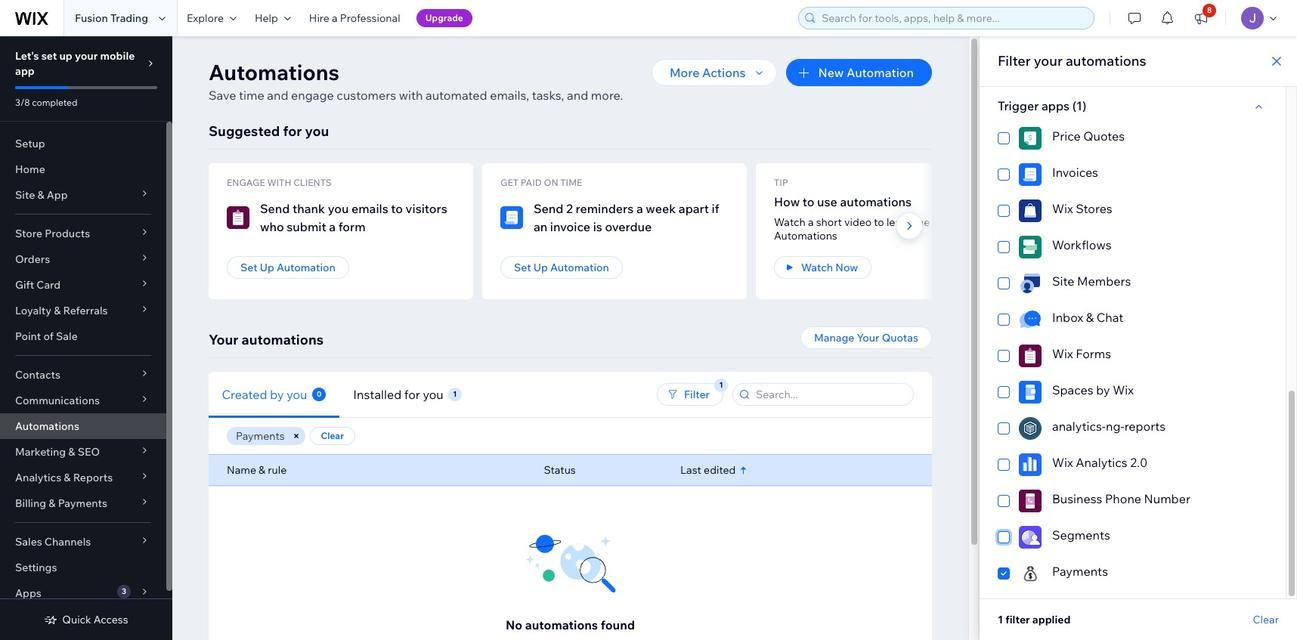 Task type: describe. For each thing, give the bounding box(es) containing it.
store
[[15, 227, 42, 240]]

more actions
[[670, 65, 746, 80]]

no
[[506, 618, 523, 633]]

found
[[601, 618, 635, 633]]

let's
[[15, 49, 39, 63]]

more actions button
[[652, 59, 778, 86]]

gift card
[[15, 278, 61, 292]]

help
[[255, 11, 278, 25]]

send for an
[[534, 201, 564, 216]]

short
[[816, 215, 842, 229]]

overdue
[[605, 219, 652, 234]]

to inside send thank you emails to visitors who submit a form
[[391, 201, 403, 216]]

apps
[[15, 587, 41, 600]]

marketing
[[15, 445, 66, 459]]

set for send thank you emails to visitors who submit a form
[[240, 261, 257, 274]]

analytics inside "dropdown button"
[[15, 471, 61, 485]]

tab list containing created by you
[[209, 372, 577, 418]]

orders button
[[0, 246, 166, 272]]

you for suggested
[[305, 122, 329, 140]]

communications button
[[0, 388, 166, 414]]

2
[[566, 201, 573, 216]]

help button
[[246, 0, 300, 36]]

filter button
[[657, 383, 724, 406]]

app
[[47, 188, 68, 202]]

save
[[209, 88, 236, 103]]

quick access button
[[44, 613, 128, 627]]

automations for automations
[[15, 420, 79, 433]]

& for loyalty
[[54, 304, 61, 318]]

get
[[500, 177, 519, 188]]

reminders
[[576, 201, 634, 216]]

emails,
[[490, 88, 529, 103]]

upgrade
[[425, 12, 463, 23]]

price
[[1052, 129, 1081, 144]]

new
[[818, 65, 844, 80]]

category image for wix stores
[[1019, 200, 1042, 222]]

workflows
[[1052, 237, 1112, 253]]

for for installed
[[404, 387, 420, 402]]

0 horizontal spatial clear button
[[310, 427, 355, 445]]

sidebar element
[[0, 36, 172, 640]]

chat
[[1097, 310, 1124, 325]]

members
[[1077, 274, 1131, 289]]

no automations found
[[506, 618, 635, 633]]

customers
[[337, 88, 396, 103]]

spaces
[[1052, 383, 1094, 398]]

paid
[[521, 177, 542, 188]]

now
[[836, 261, 858, 274]]

1 horizontal spatial payments
[[236, 429, 285, 443]]

2.0
[[1130, 455, 1148, 470]]

wix for wix forms
[[1052, 346, 1073, 361]]

8
[[1207, 5, 1212, 15]]

form
[[338, 219, 366, 234]]

& for site
[[37, 188, 44, 202]]

analytics-ng-reports checkbox
[[998, 417, 1268, 440]]

1 your from the left
[[209, 331, 239, 349]]

learn
[[887, 215, 911, 229]]

you for installed
[[423, 387, 444, 402]]

basics
[[933, 215, 964, 229]]

automated
[[426, 88, 487, 103]]

clients
[[293, 177, 332, 188]]

analytics & reports
[[15, 471, 113, 485]]

(1)
[[1073, 98, 1087, 113]]

you for send
[[328, 201, 349, 216]]

billing
[[15, 497, 46, 510]]

icon image for inbox
[[1019, 308, 1042, 331]]

reports
[[73, 471, 113, 485]]

category image for workflows
[[1019, 236, 1042, 259]]

sales channels
[[15, 535, 91, 549]]

payments inside billing & payments 'popup button'
[[58, 497, 107, 510]]

Payments checkbox
[[998, 562, 1268, 585]]

analytics inside checkbox
[[1076, 455, 1128, 470]]

more.
[[591, 88, 623, 103]]

get paid on time
[[500, 177, 582, 188]]

gift card button
[[0, 272, 166, 298]]

edited
[[704, 463, 736, 477]]

Wix Analytics 2.0 checkbox
[[998, 454, 1268, 476]]

automation for send thank you emails to visitors who submit a form
[[277, 261, 336, 274]]

store products button
[[0, 221, 166, 246]]

category image for segments
[[1019, 526, 1042, 549]]

1 for 1 filter applied
[[998, 613, 1003, 627]]

thank
[[293, 201, 325, 216]]

set
[[41, 49, 57, 63]]

on
[[544, 177, 558, 188]]

1 horizontal spatial your
[[1034, 52, 1063, 70]]

settings link
[[0, 555, 166, 581]]

setup
[[15, 137, 45, 150]]

automations right no
[[525, 618, 598, 633]]

engage
[[291, 88, 334, 103]]

Invoices checkbox
[[998, 163, 1268, 186]]

apart
[[679, 201, 709, 216]]

icon image for site
[[1019, 272, 1042, 295]]

home link
[[0, 156, 166, 182]]

engage
[[227, 177, 265, 188]]

site for site members
[[1052, 274, 1075, 289]]

wix for wix analytics 2.0
[[1052, 455, 1073, 470]]

home
[[15, 163, 45, 176]]

category image for send thank you emails to visitors who submit a form
[[227, 206, 249, 229]]

payments inside payments checkbox
[[1052, 564, 1108, 579]]

fusion trading
[[75, 11, 148, 25]]

wix forms
[[1052, 346, 1111, 361]]

who
[[260, 219, 284, 234]]

point
[[15, 330, 41, 343]]

setup link
[[0, 131, 166, 156]]

up for send thank you emails to visitors who submit a form
[[260, 261, 274, 274]]

3
[[122, 587, 126, 597]]

loyalty
[[15, 304, 51, 318]]

set up automation for submit
[[240, 261, 336, 274]]

referrals
[[63, 304, 108, 318]]

automations inside the 'tip how to use automations watch a short video to learn the basics of wix automations'
[[840, 194, 912, 209]]

a inside the 'tip how to use automations watch a short video to learn the basics of wix automations'
[[808, 215, 814, 229]]

suggested for you
[[209, 122, 329, 140]]

sales
[[15, 535, 42, 549]]

watch now button
[[774, 256, 872, 279]]

automations for automations save time and engage customers with automated emails, tasks, and more.
[[209, 59, 340, 85]]

Wix Stores checkbox
[[998, 200, 1268, 222]]

ng-
[[1106, 419, 1125, 434]]

filter for filter
[[684, 388, 710, 401]]

analytics-ng-reports
[[1052, 419, 1166, 434]]

category image for price quotes
[[1019, 127, 1042, 150]]

2 and from the left
[[567, 88, 588, 103]]

an
[[534, 219, 548, 234]]

Search... field
[[752, 384, 909, 405]]

how
[[774, 194, 800, 209]]

category image for wix forms
[[1019, 345, 1042, 367]]

business phone number
[[1052, 491, 1191, 507]]

Business Phone Number checkbox
[[998, 490, 1268, 513]]

of inside sidebar element
[[43, 330, 54, 343]]

app
[[15, 64, 35, 78]]

2 horizontal spatial to
[[874, 215, 884, 229]]

1 horizontal spatial to
[[803, 194, 815, 209]]

site members
[[1052, 274, 1131, 289]]

automation for send 2 reminders a week apart if an invoice is overdue
[[550, 261, 609, 274]]



Task type: locate. For each thing, give the bounding box(es) containing it.
1 horizontal spatial filter
[[998, 52, 1031, 70]]

for down "engage"
[[283, 122, 302, 140]]

Search for tools, apps, help & more... field
[[817, 8, 1089, 29]]

0 horizontal spatial of
[[43, 330, 54, 343]]

& left rule
[[259, 463, 265, 477]]

clear for the leftmost clear button
[[321, 430, 344, 442]]

0 vertical spatial payments
[[236, 429, 285, 443]]

by right created
[[270, 387, 284, 402]]

& inside dropdown button
[[68, 445, 75, 459]]

category image left wix analytics 2.0
[[1019, 454, 1042, 476]]

point of sale link
[[0, 324, 166, 349]]

analytics
[[1076, 455, 1128, 470], [15, 471, 61, 485]]

1 and from the left
[[267, 88, 288, 103]]

0 horizontal spatial your
[[209, 331, 239, 349]]

you for created
[[287, 387, 308, 402]]

send up who
[[260, 201, 290, 216]]

0 vertical spatial analytics
[[1076, 455, 1128, 470]]

store products
[[15, 227, 90, 240]]

upgrade button
[[416, 9, 472, 27]]

suggested
[[209, 122, 280, 140]]

set
[[240, 261, 257, 274], [514, 261, 531, 274]]

payments up name & rule
[[236, 429, 285, 443]]

wix stores
[[1052, 201, 1113, 216]]

set up automation button for an
[[500, 256, 623, 279]]

send up an
[[534, 201, 564, 216]]

send thank you emails to visitors who submit a form
[[260, 201, 447, 234]]

analytics down marketing
[[15, 471, 61, 485]]

marketing & seo
[[15, 445, 100, 459]]

automations inside sidebar element
[[15, 420, 79, 433]]

0 vertical spatial 1
[[453, 389, 457, 399]]

3/8 completed
[[15, 97, 77, 108]]

loyalty & referrals
[[15, 304, 108, 318]]

0 horizontal spatial set
[[240, 261, 257, 274]]

contacts
[[15, 368, 60, 382]]

up
[[59, 49, 72, 63]]

0 vertical spatial of
[[966, 215, 976, 229]]

0 vertical spatial clear
[[321, 430, 344, 442]]

by for created
[[270, 387, 284, 402]]

clear
[[321, 430, 344, 442], [1253, 613, 1279, 627]]

1 vertical spatial filter
[[684, 388, 710, 401]]

0 horizontal spatial send
[[260, 201, 290, 216]]

2 set up automation button from the left
[[500, 256, 623, 279]]

clear for bottom clear button
[[1253, 613, 1279, 627]]

& inside 'popup button'
[[49, 497, 56, 510]]

reports
[[1125, 419, 1166, 434]]

automation inside button
[[847, 65, 914, 80]]

up for send 2 reminders a week apart if an invoice is overdue
[[534, 261, 548, 274]]

1 set from the left
[[240, 261, 257, 274]]

tip
[[774, 177, 788, 188]]

& for analytics
[[64, 471, 71, 485]]

wix
[[1052, 201, 1073, 216], [978, 215, 997, 229], [1052, 346, 1073, 361], [1113, 383, 1134, 398], [1052, 455, 1073, 470]]

rule
[[268, 463, 287, 477]]

automations up marketing
[[15, 420, 79, 433]]

watch inside the 'tip how to use automations watch a short video to learn the basics of wix automations'
[[774, 215, 806, 229]]

automation down submit
[[277, 261, 336, 274]]

payments down analytics & reports "dropdown button" at bottom left
[[58, 497, 107, 510]]

1 horizontal spatial set up automation
[[514, 261, 609, 274]]

icon image left site members
[[1019, 272, 1042, 295]]

Inbox & Chat checkbox
[[998, 308, 1268, 331]]

set up automation for an
[[514, 261, 609, 274]]

category image left wix stores
[[1019, 200, 1042, 222]]

0 horizontal spatial set up automation button
[[227, 256, 349, 279]]

access
[[94, 613, 128, 627]]

1 vertical spatial 1
[[998, 613, 1003, 627]]

& left chat
[[1086, 310, 1094, 325]]

automation down invoice
[[550, 261, 609, 274]]

0 horizontal spatial for
[[283, 122, 302, 140]]

settings
[[15, 561, 57, 575]]

1 send from the left
[[260, 201, 290, 216]]

set up automation down who
[[240, 261, 336, 274]]

you down "engage"
[[305, 122, 329, 140]]

to right emails
[[391, 201, 403, 216]]

wix right basics
[[978, 215, 997, 229]]

2 horizontal spatial automations
[[774, 229, 838, 243]]

list containing how to use automations
[[209, 163, 1294, 299]]

0 horizontal spatial automation
[[277, 261, 336, 274]]

installed for you
[[353, 387, 444, 402]]

status
[[544, 463, 576, 477]]

automations link
[[0, 414, 166, 439]]

completed
[[32, 97, 77, 108]]

0 horizontal spatial payments
[[58, 497, 107, 510]]

engage with clients
[[227, 177, 332, 188]]

1 up from the left
[[260, 261, 274, 274]]

category image left analytics-
[[1019, 417, 1042, 440]]

category image for send 2 reminders a week apart if an invoice is overdue
[[500, 206, 523, 229]]

site inside checkbox
[[1052, 274, 1075, 289]]

send for submit
[[260, 201, 290, 216]]

of left sale
[[43, 330, 54, 343]]

0 horizontal spatial your
[[75, 49, 98, 63]]

wix left forms
[[1052, 346, 1073, 361]]

1 horizontal spatial 1
[[998, 613, 1003, 627]]

site inside popup button
[[15, 188, 35, 202]]

filter
[[1006, 613, 1030, 627]]

payments down segments
[[1052, 564, 1108, 579]]

0 horizontal spatial clear
[[321, 430, 344, 442]]

emails
[[352, 201, 388, 216]]

by right spaces
[[1096, 383, 1110, 398]]

2 horizontal spatial payments
[[1052, 564, 1108, 579]]

1 horizontal spatial set up automation button
[[500, 256, 623, 279]]

filter inside button
[[684, 388, 710, 401]]

2 send from the left
[[534, 201, 564, 216]]

automations
[[209, 59, 340, 85], [774, 229, 838, 243], [15, 420, 79, 433]]

& inside "dropdown button"
[[64, 471, 71, 485]]

automations up video
[[840, 194, 912, 209]]

explore
[[187, 11, 224, 25]]

1 vertical spatial for
[[404, 387, 420, 402]]

analytics down analytics-ng-reports
[[1076, 455, 1128, 470]]

1 horizontal spatial by
[[1096, 383, 1110, 398]]

0 horizontal spatial automations
[[15, 420, 79, 433]]

Segments checkbox
[[998, 526, 1268, 549]]

a left form
[[329, 219, 336, 234]]

0 vertical spatial automations
[[209, 59, 340, 85]]

a inside send 2 reminders a week apart if an invoice is overdue
[[637, 201, 643, 216]]

wix down wix forms checkbox
[[1113, 383, 1134, 398]]

1 horizontal spatial and
[[567, 88, 588, 103]]

up down an
[[534, 261, 548, 274]]

0 vertical spatial for
[[283, 122, 302, 140]]

Price Quotes checkbox
[[998, 127, 1268, 150]]

set up automation button down invoice
[[500, 256, 623, 279]]

0 horizontal spatial by
[[270, 387, 284, 402]]

wix up "business"
[[1052, 455, 1073, 470]]

billing & payments
[[15, 497, 107, 510]]

1 horizontal spatial site
[[1052, 274, 1075, 289]]

a right the hire
[[332, 11, 338, 25]]

category image left "business"
[[1019, 490, 1042, 513]]

automations inside automations save time and engage customers with automated emails, tasks, and more.
[[209, 59, 340, 85]]

0 vertical spatial icon image
[[1019, 272, 1042, 295]]

set for send 2 reminders a week apart if an invoice is overdue
[[514, 261, 531, 274]]

1 vertical spatial icon image
[[1019, 308, 1042, 331]]

your right up
[[75, 49, 98, 63]]

1 horizontal spatial up
[[534, 261, 548, 274]]

filter
[[998, 52, 1031, 70], [684, 388, 710, 401]]

by for spaces
[[1096, 383, 1110, 398]]

0 horizontal spatial set up automation
[[240, 261, 336, 274]]

wix inside option
[[1052, 201, 1073, 216]]

1 horizontal spatial for
[[404, 387, 420, 402]]

& left reports
[[64, 471, 71, 485]]

of inside the 'tip how to use automations watch a short video to learn the basics of wix automations'
[[966, 215, 976, 229]]

& for name
[[259, 463, 265, 477]]

& left app
[[37, 188, 44, 202]]

& left seo
[[68, 445, 75, 459]]

1 horizontal spatial automation
[[550, 261, 609, 274]]

0 horizontal spatial 1
[[453, 389, 457, 399]]

1 horizontal spatial of
[[966, 215, 976, 229]]

time
[[239, 88, 264, 103]]

watch now
[[801, 261, 858, 274]]

contacts button
[[0, 362, 166, 388]]

1 for 1
[[453, 389, 457, 399]]

2 horizontal spatial automation
[[847, 65, 914, 80]]

2 vertical spatial payments
[[1052, 564, 1108, 579]]

category image left an
[[500, 206, 523, 229]]

category image up 1 filter applied
[[1019, 562, 1042, 585]]

2 set up automation from the left
[[514, 261, 609, 274]]

1 vertical spatial clear button
[[1253, 613, 1279, 627]]

automation right new
[[847, 65, 914, 80]]

&
[[37, 188, 44, 202], [54, 304, 61, 318], [1086, 310, 1094, 325], [68, 445, 75, 459], [259, 463, 265, 477], [64, 471, 71, 485], [49, 497, 56, 510]]

segments
[[1052, 528, 1111, 543]]

1 icon image from the top
[[1019, 272, 1042, 295]]

your up created
[[209, 331, 239, 349]]

0 horizontal spatial up
[[260, 261, 274, 274]]

0 horizontal spatial to
[[391, 201, 403, 216]]

2 icon image from the top
[[1019, 308, 1042, 331]]

and right time
[[267, 88, 288, 103]]

filter for filter your automations
[[998, 52, 1031, 70]]

trigger
[[998, 98, 1039, 113]]

you right installed
[[423, 387, 444, 402]]

created
[[222, 387, 268, 402]]

gift
[[15, 278, 34, 292]]

set up automation button down who
[[227, 256, 349, 279]]

1 filter applied
[[998, 613, 1071, 627]]

Site Members checkbox
[[998, 272, 1268, 295]]

watch left now
[[801, 261, 833, 274]]

icon image left inbox
[[1019, 308, 1042, 331]]

& for billing
[[49, 497, 56, 510]]

of
[[966, 215, 976, 229], [43, 330, 54, 343]]

category image for payments
[[1019, 562, 1042, 585]]

category image for analytics-ng-reports
[[1019, 417, 1042, 440]]

category image left who
[[227, 206, 249, 229]]

1 horizontal spatial set
[[514, 261, 531, 274]]

for right installed
[[404, 387, 420, 402]]

category image
[[1019, 127, 1042, 150], [1019, 163, 1042, 186], [500, 206, 523, 229], [1019, 345, 1042, 367], [1019, 417, 1042, 440], [1019, 454, 1042, 476], [1019, 490, 1042, 513]]

category image for invoices
[[1019, 163, 1042, 186]]

1 set up automation from the left
[[240, 261, 336, 274]]

and
[[267, 88, 288, 103], [567, 88, 588, 103]]

0 horizontal spatial filter
[[684, 388, 710, 401]]

1 horizontal spatial analytics
[[1076, 455, 1128, 470]]

you left 0
[[287, 387, 308, 402]]

1 horizontal spatial your
[[857, 331, 880, 345]]

send inside send 2 reminders a week apart if an invoice is overdue
[[534, 201, 564, 216]]

1 vertical spatial clear
[[1253, 613, 1279, 627]]

1 vertical spatial of
[[43, 330, 54, 343]]

2 your from the left
[[857, 331, 880, 345]]

a left week
[[637, 201, 643, 216]]

watch inside button
[[801, 261, 833, 274]]

1 horizontal spatial clear
[[1253, 613, 1279, 627]]

0 vertical spatial filter
[[998, 52, 1031, 70]]

inbox
[[1052, 310, 1084, 325]]

point of sale
[[15, 330, 78, 343]]

site for site & app
[[15, 188, 35, 202]]

Workflows checkbox
[[998, 236, 1268, 259]]

a inside send thank you emails to visitors who submit a form
[[329, 219, 336, 234]]

applied
[[1033, 613, 1071, 627]]

send 2 reminders a week apart if an invoice is overdue
[[534, 201, 719, 234]]

clear button
[[310, 427, 355, 445], [1253, 613, 1279, 627]]

0 horizontal spatial and
[[267, 88, 288, 103]]

seo
[[78, 445, 100, 459]]

hire a professional
[[309, 11, 400, 25]]

manage your quotas
[[814, 331, 919, 345]]

category image left the wix forms
[[1019, 345, 1042, 367]]

channels
[[44, 535, 91, 549]]

sale
[[56, 330, 78, 343]]

& right loyalty
[[54, 304, 61, 318]]

clear inside clear button
[[321, 430, 344, 442]]

1 right installed for you
[[453, 389, 457, 399]]

category image for business phone number
[[1019, 490, 1042, 513]]

1 horizontal spatial clear button
[[1253, 613, 1279, 627]]

a left short
[[808, 215, 814, 229]]

submit
[[287, 219, 326, 234]]

0 horizontal spatial site
[[15, 188, 35, 202]]

your inside button
[[857, 331, 880, 345]]

& inside popup button
[[54, 304, 61, 318]]

up down who
[[260, 261, 274, 274]]

1 vertical spatial analytics
[[15, 471, 61, 485]]

site up inbox
[[1052, 274, 1075, 289]]

1 horizontal spatial send
[[534, 201, 564, 216]]

1 vertical spatial automations
[[774, 229, 838, 243]]

automations inside the 'tip how to use automations watch a short video to learn the basics of wix automations'
[[774, 229, 838, 243]]

& inside popup button
[[37, 188, 44, 202]]

your
[[75, 49, 98, 63], [1034, 52, 1063, 70]]

category image down trigger apps (1)
[[1019, 127, 1042, 150]]

visitors
[[406, 201, 447, 216]]

wix for wix stores
[[1052, 201, 1073, 216]]

your left quotas
[[857, 331, 880, 345]]

to left "learn"
[[874, 215, 884, 229]]

send
[[260, 201, 290, 216], [534, 201, 564, 216]]

0 vertical spatial site
[[15, 188, 35, 202]]

you up form
[[328, 201, 349, 216]]

category image left workflows
[[1019, 236, 1042, 259]]

automations up time
[[209, 59, 340, 85]]

hire
[[309, 11, 330, 25]]

set up automation button for submit
[[227, 256, 349, 279]]

quick access
[[62, 613, 128, 627]]

time
[[560, 177, 582, 188]]

created by you
[[222, 387, 308, 402]]

trading
[[110, 11, 148, 25]]

Spaces by Wix checkbox
[[998, 381, 1268, 404]]

& inside checkbox
[[1086, 310, 1094, 325]]

by inside "spaces by wix" "checkbox"
[[1096, 383, 1110, 398]]

your up trigger apps (1)
[[1034, 52, 1063, 70]]

invoices
[[1052, 165, 1098, 180]]

wix inside "checkbox"
[[1113, 383, 1134, 398]]

automations up watch now button
[[774, 229, 838, 243]]

your inside let's set up your mobile app
[[75, 49, 98, 63]]

category image
[[1019, 200, 1042, 222], [227, 206, 249, 229], [1019, 236, 1042, 259], [1019, 381, 1042, 404], [1019, 526, 1042, 549], [1019, 562, 1042, 585]]

Wix Forms checkbox
[[998, 345, 1268, 367]]

& right billing
[[49, 497, 56, 510]]

site down home
[[15, 188, 35, 202]]

quotas
[[882, 331, 919, 345]]

& for marketing
[[68, 445, 75, 459]]

and left more. at the top of the page
[[567, 88, 588, 103]]

send inside send thank you emails to visitors who submit a form
[[260, 201, 290, 216]]

by
[[1096, 383, 1110, 398], [270, 387, 284, 402]]

1 set up automation button from the left
[[227, 256, 349, 279]]

stores
[[1076, 201, 1113, 216]]

watch down how
[[774, 215, 806, 229]]

0 horizontal spatial analytics
[[15, 471, 61, 485]]

0 vertical spatial watch
[[774, 215, 806, 229]]

category image left segments
[[1019, 526, 1042, 549]]

wix inside the 'tip how to use automations watch a short video to learn the basics of wix automations'
[[978, 215, 997, 229]]

1 inside tab list
[[453, 389, 457, 399]]

for for suggested
[[283, 122, 302, 140]]

list
[[209, 163, 1294, 299]]

1 horizontal spatial automations
[[209, 59, 340, 85]]

of right basics
[[966, 215, 976, 229]]

invoice
[[550, 219, 590, 234]]

2 up from the left
[[534, 261, 548, 274]]

1 vertical spatial payments
[[58, 497, 107, 510]]

tab list
[[209, 372, 577, 418]]

category image left spaces
[[1019, 381, 1042, 404]]

category image left 'invoices'
[[1019, 163, 1042, 186]]

fusion
[[75, 11, 108, 25]]

1 vertical spatial watch
[[801, 261, 833, 274]]

icon image
[[1019, 272, 1042, 295], [1019, 308, 1042, 331]]

automations up (1)
[[1066, 52, 1146, 70]]

1 left filter
[[998, 613, 1003, 627]]

category image for spaces by wix
[[1019, 381, 1042, 404]]

tip how to use automations watch a short video to learn the basics of wix automations
[[774, 177, 997, 243]]

& for inbox
[[1086, 310, 1094, 325]]

name & rule
[[227, 463, 287, 477]]

wix left stores at the top right of the page
[[1052, 201, 1073, 216]]

2 vertical spatial automations
[[15, 420, 79, 433]]

1 vertical spatial site
[[1052, 274, 1075, 289]]

price quotes
[[1052, 129, 1125, 144]]

set up automation down invoice
[[514, 261, 609, 274]]

you inside send thank you emails to visitors who submit a form
[[328, 201, 349, 216]]

let's set up your mobile app
[[15, 49, 135, 78]]

category image for wix analytics 2.0
[[1019, 454, 1042, 476]]

automations up 'created by you'
[[242, 331, 324, 349]]

2 set from the left
[[514, 261, 531, 274]]

to left use
[[803, 194, 815, 209]]

0 vertical spatial clear button
[[310, 427, 355, 445]]



